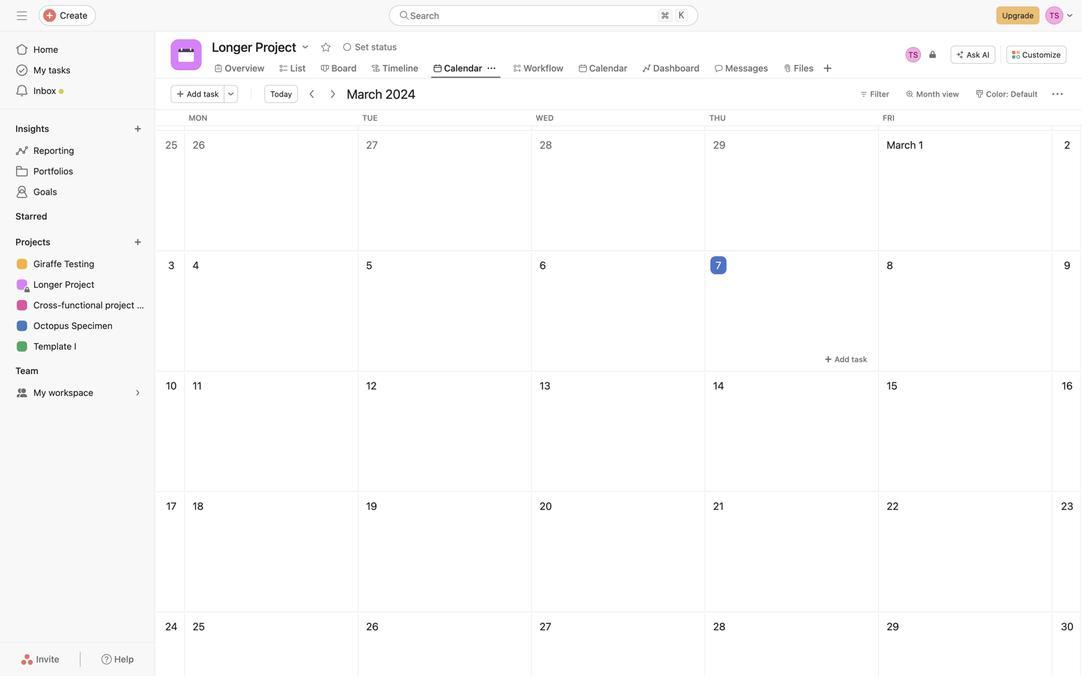Task type: describe. For each thing, give the bounding box(es) containing it.
i
[[74, 341, 76, 352]]

workflow link
[[513, 61, 563, 75]]

view
[[942, 90, 959, 99]]

hide sidebar image
[[17, 10, 27, 21]]

0 horizontal spatial add task
[[187, 90, 219, 99]]

thu
[[709, 113, 726, 122]]

1
[[919, 139, 923, 151]]

ts button
[[904, 46, 922, 64]]

tab actions image
[[487, 64, 495, 72]]

messages link
[[715, 61, 768, 75]]

octopus specimen link
[[8, 316, 147, 336]]

global element
[[0, 32, 155, 109]]

new insights image
[[134, 125, 142, 133]]

workspace
[[49, 387, 93, 398]]

overview
[[225, 63, 264, 73]]

1 calendar link from the left
[[434, 61, 482, 75]]

add to starred image
[[321, 42, 331, 52]]

home
[[33, 44, 58, 55]]

more actions image
[[1052, 89, 1063, 99]]

18
[[193, 500, 204, 512]]

set status
[[355, 42, 397, 52]]

template i
[[33, 341, 76, 352]]

projects button
[[13, 233, 62, 251]]

customize
[[1022, 50, 1061, 59]]

14
[[713, 380, 724, 392]]

new project or portfolio image
[[134, 238, 142, 246]]

create
[[60, 10, 88, 21]]

0 vertical spatial task
[[203, 90, 219, 99]]

my for my workspace
[[33, 387, 46, 398]]

projects
[[15, 237, 50, 247]]

status
[[371, 42, 397, 52]]

list link
[[280, 61, 306, 75]]

ask
[[967, 50, 980, 59]]

my tasks
[[33, 65, 70, 75]]

timeline
[[382, 63, 418, 73]]

2024
[[385, 86, 416, 101]]

goals
[[33, 186, 57, 197]]

specimen
[[71, 320, 113, 331]]

longer project link
[[8, 274, 147, 295]]

help button
[[93, 648, 142, 671]]

filter
[[870, 90, 889, 99]]

portfolios
[[33, 166, 73, 176]]

calendar for first the calendar link
[[444, 63, 482, 73]]

1 horizontal spatial 29
[[887, 621, 899, 633]]

board link
[[321, 61, 357, 75]]

march 2024
[[347, 86, 416, 101]]

color: default button
[[970, 85, 1043, 103]]

project
[[105, 300, 134, 310]]

0 vertical spatial 27
[[366, 139, 378, 151]]

1 vertical spatial 28
[[713, 621, 725, 633]]

more actions image
[[227, 90, 235, 98]]

upgrade
[[1002, 11, 1034, 20]]

wed
[[536, 113, 554, 122]]

insights element
[[0, 117, 155, 205]]

list
[[290, 63, 306, 73]]

Search tasks, projects, and more text field
[[389, 5, 698, 26]]

fri
[[883, 113, 895, 122]]

reporting
[[33, 145, 74, 156]]

overview link
[[214, 61, 264, 75]]

giraffe testing
[[33, 259, 94, 269]]

1 horizontal spatial 25
[[193, 621, 205, 633]]

help
[[114, 654, 134, 665]]

starred
[[15, 211, 47, 222]]

1 vertical spatial add task button
[[818, 350, 873, 368]]

9
[[1064, 259, 1070, 271]]

see details, my workspace image
[[134, 389, 142, 397]]

0 vertical spatial 28
[[540, 139, 552, 151]]

reporting link
[[8, 140, 147, 161]]

octopus specimen
[[33, 320, 113, 331]]

0 horizontal spatial add task button
[[171, 85, 225, 103]]

files link
[[784, 61, 813, 75]]

messages
[[725, 63, 768, 73]]

10
[[166, 380, 177, 392]]

⌘
[[661, 10, 669, 21]]

11
[[193, 380, 202, 392]]

inbox link
[[8, 81, 147, 101]]

project
[[65, 279, 94, 290]]

functional
[[61, 300, 103, 310]]

longer project button
[[207, 38, 314, 56]]

1 horizontal spatial 26
[[366, 621, 378, 633]]

filter button
[[854, 85, 895, 103]]

portfolios link
[[8, 161, 147, 182]]

ask ai button
[[951, 46, 995, 64]]

template
[[33, 341, 72, 352]]



Task type: locate. For each thing, give the bounding box(es) containing it.
16
[[1062, 380, 1073, 392]]

cross-
[[33, 300, 61, 310]]

1 horizontal spatial 27
[[540, 621, 551, 633]]

projects element
[[0, 231, 155, 359]]

k
[[679, 10, 684, 21]]

0 vertical spatial 26
[[193, 139, 205, 151]]

my tasks link
[[8, 60, 147, 81]]

2
[[1064, 139, 1070, 151]]

calendar
[[444, 63, 482, 73], [589, 63, 627, 73]]

set status button
[[338, 38, 403, 56]]

today
[[270, 90, 292, 99]]

0 vertical spatial 29
[[713, 139, 725, 151]]

1 horizontal spatial add
[[835, 355, 849, 364]]

12
[[366, 380, 377, 392]]

march for march 1
[[887, 139, 916, 151]]

0 horizontal spatial 25
[[165, 139, 177, 151]]

1 calendar from the left
[[444, 63, 482, 73]]

longer project
[[212, 39, 296, 54]]

my for my tasks
[[33, 65, 46, 75]]

calendar link right workflow on the top
[[579, 61, 627, 75]]

add tab image
[[822, 63, 833, 73]]

giraffe
[[33, 259, 62, 269]]

8
[[887, 259, 893, 271]]

giraffe testing link
[[8, 254, 147, 274]]

23
[[1061, 500, 1073, 512]]

0 horizontal spatial 26
[[193, 139, 205, 151]]

20
[[540, 500, 552, 512]]

dashboard
[[653, 63, 700, 73]]

27
[[366, 139, 378, 151], [540, 621, 551, 633]]

team button
[[13, 362, 50, 380]]

calendar link
[[434, 61, 482, 75], [579, 61, 627, 75]]

cross-functional project plan link
[[8, 295, 154, 316]]

1 vertical spatial 25
[[193, 621, 205, 633]]

march 1
[[887, 139, 923, 151]]

0 horizontal spatial 27
[[366, 139, 378, 151]]

march up tue
[[347, 86, 382, 101]]

default
[[1011, 90, 1038, 99]]

0 vertical spatial my
[[33, 65, 46, 75]]

timeline link
[[372, 61, 418, 75]]

previous month image
[[307, 89, 317, 99]]

octopus
[[33, 320, 69, 331]]

0 horizontal spatial task
[[203, 90, 219, 99]]

1 horizontal spatial add task
[[835, 355, 867, 364]]

calendar image
[[178, 47, 194, 62]]

my workspace
[[33, 387, 93, 398]]

march left "1"
[[887, 139, 916, 151]]

0 horizontal spatial 28
[[540, 139, 552, 151]]

add
[[187, 90, 201, 99], [835, 355, 849, 364]]

dashboard link
[[643, 61, 700, 75]]

0 vertical spatial 25
[[165, 139, 177, 151]]

22
[[887, 500, 899, 512]]

1 horizontal spatial add task button
[[818, 350, 873, 368]]

my inside my tasks link
[[33, 65, 46, 75]]

1 vertical spatial add
[[835, 355, 849, 364]]

add task
[[187, 90, 219, 99], [835, 355, 867, 364]]

my left tasks
[[33, 65, 46, 75]]

files
[[794, 63, 813, 73]]

26
[[193, 139, 205, 151], [366, 621, 378, 633]]

create button
[[39, 5, 96, 26]]

5
[[366, 259, 372, 271]]

1 vertical spatial march
[[887, 139, 916, 151]]

4
[[193, 259, 199, 271]]

0 vertical spatial add
[[187, 90, 201, 99]]

team
[[15, 366, 38, 376]]

15
[[887, 380, 897, 392]]

0 horizontal spatial calendar link
[[434, 61, 482, 75]]

mon
[[189, 113, 207, 122]]

calendar for 1st the calendar link from right
[[589, 63, 627, 73]]

invite button
[[12, 648, 68, 671]]

inbox
[[33, 85, 56, 96]]

1 horizontal spatial march
[[887, 139, 916, 151]]

tasks
[[49, 65, 70, 75]]

0 horizontal spatial march
[[347, 86, 382, 101]]

21
[[713, 500, 724, 512]]

month
[[916, 90, 940, 99]]

invite
[[36, 654, 59, 665]]

my inside 'my workspace' link
[[33, 387, 46, 398]]

0 vertical spatial add task
[[187, 90, 219, 99]]

1 vertical spatial task
[[851, 355, 867, 364]]

color: default
[[986, 90, 1038, 99]]

calendar left tab actions image
[[444, 63, 482, 73]]

1 horizontal spatial task
[[851, 355, 867, 364]]

my down team dropdown button
[[33, 387, 46, 398]]

today button
[[264, 85, 298, 103]]

2 my from the top
[[33, 387, 46, 398]]

None field
[[389, 5, 698, 26]]

2 calendar link from the left
[[579, 61, 627, 75]]

0 vertical spatial march
[[347, 86, 382, 101]]

24
[[165, 621, 177, 633]]

25
[[165, 139, 177, 151], [193, 621, 205, 633]]

19
[[366, 500, 377, 512]]

13
[[540, 380, 550, 392]]

6
[[540, 259, 546, 271]]

ai
[[982, 50, 989, 59]]

0 horizontal spatial 29
[[713, 139, 725, 151]]

plan
[[137, 300, 154, 310]]

march for march 2024
[[347, 86, 382, 101]]

customize button
[[1006, 46, 1067, 64]]

longer project
[[33, 279, 94, 290]]

0 vertical spatial add task button
[[171, 85, 225, 103]]

goals link
[[8, 182, 147, 202]]

30
[[1061, 621, 1073, 633]]

teams element
[[0, 359, 155, 406]]

month view button
[[900, 85, 965, 103]]

7
[[716, 259, 721, 271]]

1 vertical spatial 29
[[887, 621, 899, 633]]

calendar left dashboard link on the right of page
[[589, 63, 627, 73]]

board
[[331, 63, 357, 73]]

next month image
[[327, 89, 338, 99]]

1 vertical spatial 26
[[366, 621, 378, 633]]

insights
[[15, 123, 49, 134]]

1 horizontal spatial calendar
[[589, 63, 627, 73]]

1 horizontal spatial calendar link
[[579, 61, 627, 75]]

longer
[[33, 279, 62, 290]]

march
[[347, 86, 382, 101], [887, 139, 916, 151]]

template i link
[[8, 336, 147, 357]]

1 my from the top
[[33, 65, 46, 75]]

0 horizontal spatial calendar
[[444, 63, 482, 73]]

3
[[168, 259, 174, 271]]

2 calendar from the left
[[589, 63, 627, 73]]

calendar link left tab actions image
[[434, 61, 482, 75]]

0 horizontal spatial add
[[187, 90, 201, 99]]

month view
[[916, 90, 959, 99]]

29
[[713, 139, 725, 151], [887, 621, 899, 633]]

1 vertical spatial add task
[[835, 355, 867, 364]]

1 vertical spatial 27
[[540, 621, 551, 633]]

home link
[[8, 39, 147, 60]]

tue
[[362, 113, 378, 122]]

1 vertical spatial my
[[33, 387, 46, 398]]

1 horizontal spatial 28
[[713, 621, 725, 633]]



Task type: vqa. For each thing, say whether or not it's contained in the screenshot.


